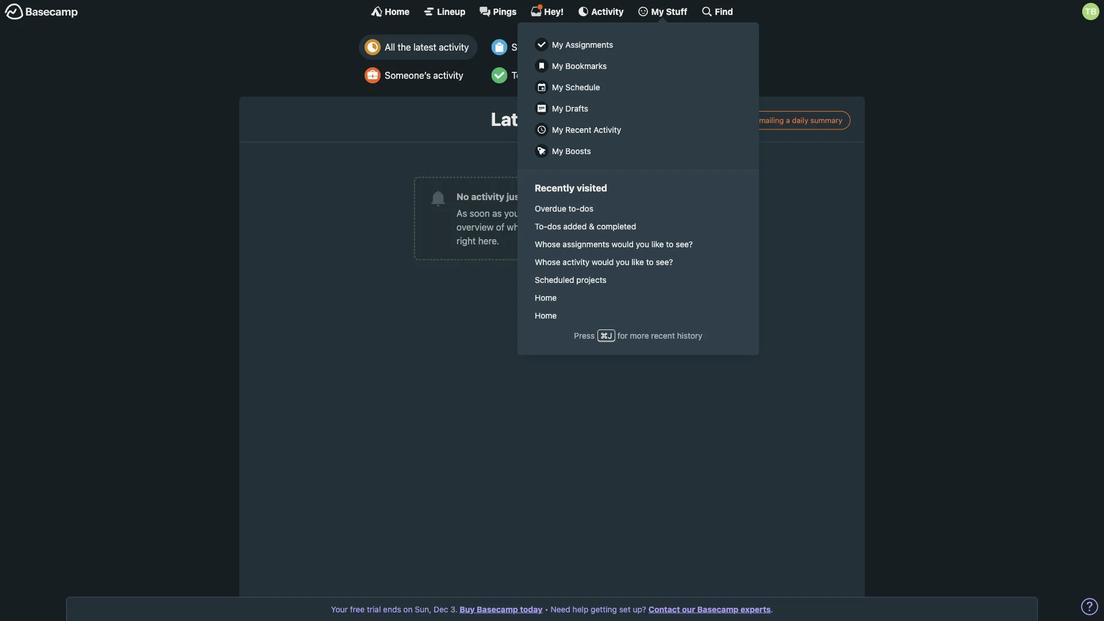 Task type: describe. For each thing, give the bounding box(es) containing it.
activity right latest
[[439, 42, 469, 53]]

yet
[[525, 191, 540, 202]]

recently
[[535, 182, 575, 194]]

⌘
[[601, 331, 608, 340]]

to-dos added & completed inside the "recently visited pages" element
[[535, 221, 636, 231]]

rolling,
[[571, 208, 599, 218]]

activity inside 'link'
[[591, 6, 624, 16]]

a
[[786, 116, 790, 125]]

my stuff button
[[638, 6, 687, 17]]

assignment image
[[492, 39, 508, 55]]

whose activity would you like to see?
[[535, 257, 673, 267]]

buy
[[460, 604, 475, 614]]

of
[[496, 221, 505, 232]]

someone's for someone's activity
[[385, 70, 431, 81]]

my schedule
[[552, 82, 600, 92]]

my boosts link
[[529, 140, 748, 162]]

someone's assignments link
[[486, 35, 634, 60]]

2 horizontal spatial basecamp
[[697, 604, 739, 614]]

pings button
[[479, 6, 517, 17]]

assignments for someone's
[[560, 42, 613, 53]]

today
[[520, 604, 543, 614]]

contact our basecamp experts link
[[649, 604, 771, 614]]

ends
[[383, 604, 401, 614]]

daily
[[792, 116, 808, 125]]

to-dos added & completed link for my drafts
[[529, 217, 748, 235]]

no
[[457, 191, 469, 202]]

right
[[457, 235, 476, 246]]

1 get from the left
[[522, 208, 535, 218]]

latest activity
[[491, 108, 613, 130]]

home link down whose activity would you like to see? link
[[529, 289, 748, 307]]

to for whose activity would you like to see?
[[646, 257, 654, 267]]

activity report image
[[365, 39, 381, 55]]

overdue to-dos link
[[529, 200, 748, 217]]

no activity just yet as soon as you get the ball rolling, you can get an overview of what's happening across basecamp right here.
[[457, 191, 662, 246]]

like for whose activity would you like to see?
[[632, 257, 644, 267]]

all the latest activity link
[[359, 35, 478, 60]]

my drafts link
[[529, 98, 748, 119]]

my for my boosts
[[552, 146, 563, 156]]

my stuff element
[[529, 34, 748, 162]]

recent
[[566, 125, 591, 134]]

switch accounts image
[[5, 3, 78, 21]]

& inside the "recently visited pages" element
[[589, 221, 595, 231]]

would for assignments
[[612, 239, 634, 249]]

added inside the "recently visited pages" element
[[563, 221, 587, 231]]

find
[[715, 6, 733, 16]]

stuff
[[666, 6, 687, 16]]

buy basecamp today link
[[460, 604, 543, 614]]

help
[[573, 604, 589, 614]]

whose assignments would you like to see?
[[535, 239, 693, 249]]

sun,
[[415, 604, 431, 614]]

history
[[677, 331, 703, 340]]

across
[[583, 221, 611, 232]]

overdue to-dos
[[535, 204, 593, 213]]

for
[[618, 331, 628, 340]]

my recent activity
[[552, 125, 621, 134]]

activity for whose activity would you like to see?
[[563, 257, 590, 267]]

0 horizontal spatial dos
[[526, 70, 541, 81]]

hey! button
[[530, 4, 564, 17]]

home link up all
[[371, 6, 410, 17]]

my for my bookmarks
[[552, 61, 563, 70]]

up?
[[633, 604, 646, 614]]

an
[[652, 208, 662, 218]]

my boosts
[[552, 146, 591, 156]]

whose activity would you like to see? link
[[529, 253, 748, 271]]

trial
[[367, 604, 381, 614]]

completed inside the "recently visited pages" element
[[597, 221, 636, 231]]

drafts
[[566, 104, 588, 113]]

to- inside the "recently visited pages" element
[[535, 221, 547, 231]]

my for my stuff
[[651, 6, 664, 16]]

my bookmarks
[[552, 61, 607, 70]]

need
[[551, 604, 570, 614]]

set
[[619, 604, 631, 614]]

emailing a daily summary button
[[737, 111, 851, 130]]

boosts
[[566, 146, 591, 156]]

all the latest activity
[[385, 42, 469, 53]]

to-
[[569, 204, 580, 213]]

recently visited
[[535, 182, 607, 194]]

emailing
[[755, 116, 784, 125]]

latest
[[413, 42, 436, 53]]

.
[[771, 604, 773, 614]]

activity for someone's activity
[[433, 70, 463, 81]]

0 vertical spatial to-dos added & completed
[[512, 70, 626, 81]]

overdue
[[535, 204, 566, 213]]

schedule image
[[648, 67, 664, 83]]

whose assignments would you like to see? link
[[529, 235, 748, 253]]

someone's activity
[[385, 70, 463, 81]]

todo image
[[492, 67, 508, 83]]

scheduled
[[535, 275, 574, 284]]

3.
[[450, 604, 457, 614]]

scheduled projects
[[535, 275, 607, 284]]

0 horizontal spatial the
[[398, 42, 411, 53]]

see? for whose activity would you like to see?
[[656, 257, 673, 267]]

the inside no activity just yet as soon as you get the ball rolling, you can get an overview of what's happening across basecamp right here.
[[538, 208, 551, 218]]

1 vertical spatial dos
[[580, 204, 593, 213]]



Task type: vqa. For each thing, say whether or not it's contained in the screenshot.
"use a to-do list template..." link
no



Task type: locate. For each thing, give the bounding box(es) containing it.
to-dos added & completed link up whose assignments would you like to see?
[[529, 217, 748, 235]]

recent
[[651, 331, 675, 340]]

0 horizontal spatial someone's
[[385, 70, 431, 81]]

2 whose from the top
[[535, 257, 561, 267]]

1 vertical spatial to-
[[535, 221, 547, 231]]

1 horizontal spatial to-
[[535, 221, 547, 231]]

basecamp down can
[[613, 221, 657, 232]]

•
[[545, 604, 548, 614]]

my left 'recent'
[[552, 125, 563, 134]]

all
[[385, 42, 395, 53]]

1 vertical spatial like
[[632, 257, 644, 267]]

my left drafts
[[552, 104, 563, 113]]

the right all
[[398, 42, 411, 53]]

2 vertical spatial home
[[535, 311, 557, 320]]

visited
[[577, 182, 607, 194]]

1 horizontal spatial get
[[636, 208, 650, 218]]

0 horizontal spatial like
[[632, 257, 644, 267]]

1 horizontal spatial see?
[[676, 239, 693, 249]]

to-dos added & completed down rolling,
[[535, 221, 636, 231]]

to-dos added & completed link
[[486, 63, 634, 88], [529, 217, 748, 235]]

assignments
[[560, 42, 613, 53], [563, 239, 609, 249]]

home link up more
[[529, 307, 748, 324]]

to
[[666, 239, 674, 249], [646, 257, 654, 267]]

to for whose assignments would you like to see?
[[666, 239, 674, 249]]

1 vertical spatial whose
[[535, 257, 561, 267]]

& down rolling,
[[589, 221, 595, 231]]

0 vertical spatial someone's
[[512, 42, 558, 53]]

whose for whose activity would you like to see?
[[535, 257, 561, 267]]

get
[[522, 208, 535, 218], [636, 208, 650, 218]]

completed down can
[[597, 221, 636, 231]]

someone's
[[512, 42, 558, 53], [385, 70, 431, 81]]

person report image
[[365, 67, 381, 83]]

0 horizontal spatial basecamp
[[477, 604, 518, 614]]

1 horizontal spatial someone's
[[512, 42, 558, 53]]

to-dos added & completed
[[512, 70, 626, 81], [535, 221, 636, 231]]

1 vertical spatial see?
[[656, 257, 673, 267]]

2 get from the left
[[636, 208, 650, 218]]

1 vertical spatial home
[[535, 293, 557, 302]]

lineup
[[437, 6, 466, 16]]

see? for whose assignments would you like to see?
[[676, 239, 693, 249]]

recently visited pages element
[[529, 200, 748, 324]]

someone's activity link
[[359, 63, 478, 88]]

0 vertical spatial whose
[[535, 239, 561, 249]]

1 vertical spatial &
[[589, 221, 595, 231]]

1 horizontal spatial the
[[538, 208, 551, 218]]

our
[[682, 604, 695, 614]]

my for my assignments
[[552, 40, 563, 49]]

whose for whose assignments would you like to see?
[[535, 239, 561, 249]]

ball
[[554, 208, 568, 218]]

activity inside the "recently visited pages" element
[[563, 257, 590, 267]]

like up whose activity would you like to see? link
[[652, 239, 664, 249]]

my left boosts
[[552, 146, 563, 156]]

you down whose assignments would you like to see?
[[616, 257, 629, 267]]

0 horizontal spatial &
[[572, 70, 579, 81]]

like
[[652, 239, 664, 249], [632, 257, 644, 267]]

free
[[350, 604, 365, 614]]

j
[[608, 331, 612, 340]]

0 horizontal spatial get
[[522, 208, 535, 218]]

can
[[619, 208, 634, 218]]

activity inside no activity just yet as soon as you get the ball rolling, you can get an overview of what's happening across basecamp right here.
[[471, 191, 504, 202]]

1 vertical spatial assignments
[[563, 239, 609, 249]]

you right 'as' at left top
[[504, 208, 519, 218]]

get left an
[[636, 208, 650, 218]]

get up what's
[[522, 208, 535, 218]]

0 vertical spatial completed
[[581, 70, 626, 81]]

0 vertical spatial to
[[666, 239, 674, 249]]

my for my recent activity
[[552, 125, 563, 134]]

0 horizontal spatial to
[[646, 257, 654, 267]]

to-
[[512, 70, 526, 81], [535, 221, 547, 231]]

0 vertical spatial home
[[385, 6, 410, 16]]

main element
[[0, 0, 1104, 355]]

as
[[492, 208, 502, 218]]

completed
[[581, 70, 626, 81], [597, 221, 636, 231]]

my for my schedule
[[552, 82, 563, 92]]

tim burton image
[[1082, 3, 1100, 20]]

completed up schedule
[[581, 70, 626, 81]]

1 vertical spatial added
[[563, 221, 587, 231]]

reports image
[[648, 39, 664, 55]]

happening
[[537, 221, 581, 232]]

like down whose assignments would you like to see? link
[[632, 257, 644, 267]]

you left can
[[601, 208, 616, 218]]

someone's down all the latest activity link
[[385, 70, 431, 81]]

activity for no activity just yet as soon as you get the ball rolling, you can get an overview of what's happening across basecamp right here.
[[471, 191, 504, 202]]

my up "my bookmarks"
[[552, 40, 563, 49]]

my schedule link
[[529, 76, 748, 98]]

projects
[[576, 275, 607, 284]]

hey!
[[544, 6, 564, 16]]

my stuff
[[651, 6, 687, 16]]

whose up scheduled
[[535, 257, 561, 267]]

0 horizontal spatial see?
[[656, 257, 673, 267]]

assignments
[[566, 40, 613, 49]]

basecamp right our
[[697, 604, 739, 614]]

what's
[[507, 221, 534, 232]]

0 vertical spatial assignments
[[560, 42, 613, 53]]

2 vertical spatial dos
[[547, 221, 561, 231]]

my drafts
[[552, 104, 588, 113]]

would down whose assignments would you like to see?
[[592, 257, 614, 267]]

whose down happening
[[535, 239, 561, 249]]

whose inside whose assignments would you like to see? link
[[535, 239, 561, 249]]

my left stuff on the top
[[651, 6, 664, 16]]

on
[[403, 604, 413, 614]]

my down someone's assignments link
[[552, 61, 563, 70]]

here.
[[478, 235, 499, 246]]

to-dos added & completed link for contact our basecamp experts
[[486, 63, 634, 88]]

basecamp inside no activity just yet as soon as you get the ball rolling, you can get an overview of what's happening across basecamp right here.
[[613, 221, 657, 232]]

the left ball
[[538, 208, 551, 218]]

soon
[[470, 208, 490, 218]]

to-dos added & completed up my schedule
[[512, 70, 626, 81]]

1 vertical spatial to-dos added & completed link
[[529, 217, 748, 235]]

0 vertical spatial see?
[[676, 239, 693, 249]]

activity up scheduled projects
[[563, 257, 590, 267]]

1 vertical spatial the
[[538, 208, 551, 218]]

getting
[[591, 604, 617, 614]]

1 vertical spatial to
[[646, 257, 654, 267]]

like for whose assignments would you like to see?
[[652, 239, 664, 249]]

summary
[[810, 116, 843, 125]]

1 vertical spatial would
[[592, 257, 614, 267]]

your
[[331, 604, 348, 614]]

bookmarks
[[566, 61, 607, 70]]

my bookmarks link
[[529, 55, 748, 76]]

added
[[544, 70, 570, 81], [563, 221, 587, 231]]

my assignments
[[552, 40, 613, 49]]

my up my drafts
[[552, 82, 563, 92]]

activity link
[[578, 6, 624, 17]]

my inside dropdown button
[[651, 6, 664, 16]]

0 vertical spatial to-
[[512, 70, 526, 81]]

someone's right assignment icon
[[512, 42, 558, 53]]

to down whose assignments would you like to see? link
[[646, 257, 654, 267]]

whose
[[535, 239, 561, 249], [535, 257, 561, 267]]

1 horizontal spatial basecamp
[[613, 221, 657, 232]]

0 vertical spatial like
[[652, 239, 664, 249]]

added up my schedule
[[544, 70, 570, 81]]

0 vertical spatial would
[[612, 239, 634, 249]]

1 horizontal spatial like
[[652, 239, 664, 249]]

my
[[651, 6, 664, 16], [552, 40, 563, 49], [552, 61, 563, 70], [552, 82, 563, 92], [552, 104, 563, 113], [552, 125, 563, 134], [552, 146, 563, 156]]

pings
[[493, 6, 517, 16]]

to- right todo image
[[512, 70, 526, 81]]

0 vertical spatial the
[[398, 42, 411, 53]]

lineup link
[[423, 6, 466, 17]]

my recent activity link
[[529, 119, 748, 140]]

contact
[[649, 604, 680, 614]]

see? down whose assignments would you like to see? link
[[656, 257, 673, 267]]

overview
[[457, 221, 494, 232]]

to up whose activity would you like to see? link
[[666, 239, 674, 249]]

would for activity
[[592, 257, 614, 267]]

dos down visited
[[580, 204, 593, 213]]

activity up soon
[[471, 191, 504, 202]]

activity inside the my stuff element
[[594, 125, 621, 134]]

to-dos added & completed link down someone's assignments link
[[486, 63, 634, 88]]

would up whose activity would you like to see? link
[[612, 239, 634, 249]]

your free trial ends on sun, dec  3. buy basecamp today • need help getting set up? contact our basecamp experts .
[[331, 604, 773, 614]]

assignments for whose
[[563, 239, 609, 249]]

2 horizontal spatial dos
[[580, 204, 593, 213]]

experts
[[741, 604, 771, 614]]

emailing a daily summary
[[755, 116, 843, 125]]

1 whose from the top
[[535, 239, 561, 249]]

0 vertical spatial to-dos added & completed link
[[486, 63, 634, 88]]

0 vertical spatial &
[[572, 70, 579, 81]]

scheduled projects link
[[529, 271, 748, 289]]

1 horizontal spatial to
[[666, 239, 674, 249]]

latest
[[491, 108, 544, 130]]

assignments up bookmarks on the top right
[[560, 42, 613, 53]]

more
[[630, 331, 649, 340]]

activity down all the latest activity
[[433, 70, 463, 81]]

added down rolling,
[[563, 221, 587, 231]]

1 vertical spatial completed
[[597, 221, 636, 231]]

you up whose activity would you like to see? link
[[636, 239, 649, 249]]

0 vertical spatial added
[[544, 70, 570, 81]]

the
[[398, 42, 411, 53], [538, 208, 551, 218]]

0 horizontal spatial to-
[[512, 70, 526, 81]]

1 horizontal spatial dos
[[547, 221, 561, 231]]

activity
[[439, 42, 469, 53], [433, 70, 463, 81], [471, 191, 504, 202], [563, 257, 590, 267]]

someone's assignments
[[512, 42, 613, 53]]

1 vertical spatial to-dos added & completed
[[535, 221, 636, 231]]

dec
[[434, 604, 448, 614]]

my for my drafts
[[552, 104, 563, 113]]

& up my schedule
[[572, 70, 579, 81]]

assignments down across at the right top of the page
[[563, 239, 609, 249]]

see? up whose activity would you like to see? link
[[676, 239, 693, 249]]

activity
[[591, 6, 624, 16], [548, 108, 613, 130], [594, 125, 621, 134]]

assignments inside the "recently visited pages" element
[[563, 239, 609, 249]]

dos
[[526, 70, 541, 81], [580, 204, 593, 213], [547, 221, 561, 231]]

find button
[[701, 6, 733, 17]]

to- down overdue
[[535, 221, 547, 231]]

0 vertical spatial dos
[[526, 70, 541, 81]]

whose inside whose activity would you like to see? link
[[535, 257, 561, 267]]

someone's for someone's assignments
[[512, 42, 558, 53]]

schedule
[[566, 82, 600, 92]]

1 vertical spatial someone's
[[385, 70, 431, 81]]

dos down ball
[[547, 221, 561, 231]]

1 horizontal spatial &
[[589, 221, 595, 231]]

my assignments link
[[529, 34, 748, 55]]

as
[[457, 208, 467, 218]]

dos right todo image
[[526, 70, 541, 81]]

press
[[574, 331, 595, 340]]

basecamp right buy
[[477, 604, 518, 614]]



